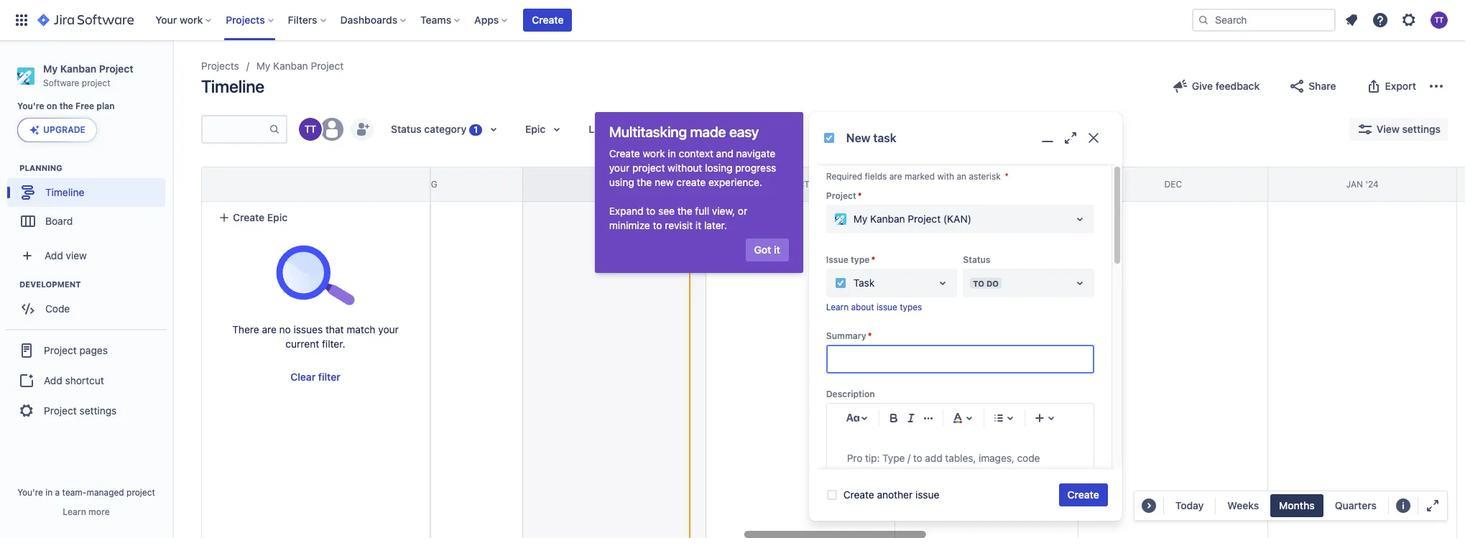 Task type: vqa. For each thing, say whether or not it's contained in the screenshot.
are inside There Are No Issues That Match Your Current Filter.
yes



Task type: describe. For each thing, give the bounding box(es) containing it.
project down add shortcut
[[44, 404, 77, 417]]

create another issue
[[843, 489, 939, 501]]

your work
[[155, 14, 203, 26]]

filters
[[288, 14, 317, 26]]

task
[[873, 131, 897, 144]]

settings image
[[1400, 11, 1418, 29]]

got it button
[[746, 239, 789, 262]]

my for my kanban project (kan)
[[853, 213, 867, 225]]

code link
[[7, 295, 165, 324]]

context
[[679, 147, 713, 160]]

free
[[76, 101, 94, 112]]

project down "required"
[[826, 191, 856, 201]]

create epic button
[[210, 205, 421, 231]]

Search field
[[1192, 9, 1336, 32]]

task
[[853, 277, 875, 289]]

another
[[877, 489, 913, 501]]

progress
[[735, 162, 776, 174]]

1
[[474, 124, 478, 135]]

learn more button
[[63, 507, 110, 518]]

projects for projects popup button
[[226, 14, 265, 26]]

notifications image
[[1343, 11, 1360, 29]]

epic button
[[517, 118, 574, 141]]

navigate
[[736, 147, 775, 160]]

multitasking
[[609, 124, 687, 140]]

an
[[957, 171, 967, 182]]

clear for clear filter
[[291, 371, 316, 383]]

you're for you're in a team-managed project
[[17, 487, 43, 498]]

in inside multitasking made easy create work in context and navigate your project without losing progress using the new create experience.
[[668, 147, 676, 160]]

open image for task
[[934, 275, 952, 292]]

jan
[[1346, 179, 1363, 190]]

give feedback button
[[1163, 75, 1268, 98]]

sidebar navigation image
[[157, 57, 188, 86]]

development
[[19, 280, 81, 289]]

work inside multitasking made easy create work in context and navigate your project without losing progress using the new create experience.
[[643, 147, 665, 160]]

project inside the my kanban project software project
[[99, 63, 133, 75]]

0 vertical spatial are
[[889, 171, 902, 182]]

add view
[[45, 249, 87, 261]]

development image
[[2, 276, 19, 293]]

view
[[66, 249, 87, 261]]

learn for learn more
[[63, 507, 86, 517]]

'24
[[1366, 179, 1379, 190]]

multitasking made easy create work in context and navigate your project without losing progress using the new create experience.
[[609, 124, 776, 188]]

enter full screen image
[[1424, 497, 1441, 514]]

label button
[[580, 118, 643, 141]]

project inside the my kanban project software project
[[82, 77, 110, 88]]

banner containing your work
[[0, 0, 1465, 40]]

kanban for my kanban project
[[273, 60, 308, 72]]

my kanban project software project
[[43, 63, 133, 88]]

group containing project pages
[[6, 329, 167, 431]]

planning
[[19, 163, 62, 173]]

timeline inside planning group
[[45, 186, 84, 198]]

create button inside primary element
[[523, 9, 572, 32]]

type
[[851, 254, 870, 265]]

settings
[[79, 404, 117, 417]]

1 horizontal spatial timeline
[[201, 76, 264, 96]]

you're on the free plan
[[17, 101, 115, 112]]

teams
[[420, 14, 451, 26]]

give
[[1192, 80, 1213, 92]]

projects link
[[201, 57, 239, 75]]

weeks
[[1228, 499, 1259, 512]]

Description - Main content area, start typing to enter text. text field
[[847, 450, 1073, 484]]

more
[[88, 507, 110, 517]]

discard & close image
[[1085, 129, 1102, 147]]

* right nov
[[1005, 171, 1009, 182]]

no
[[279, 323, 291, 336]]

board
[[45, 215, 73, 227]]

new
[[846, 131, 870, 144]]

minimize
[[609, 219, 650, 231]]

filter
[[318, 371, 340, 383]]

later.
[[704, 219, 727, 231]]

your profile and settings image
[[1431, 11, 1448, 29]]

on
[[47, 101, 57, 112]]

add view button
[[9, 242, 164, 270]]

project pages
[[44, 344, 108, 356]]

planning group
[[7, 163, 172, 240]]

quarters
[[1335, 499, 1377, 512]]

board link
[[7, 207, 165, 236]]

apps button
[[470, 9, 513, 32]]

view,
[[712, 205, 735, 217]]

months button
[[1270, 494, 1323, 517]]

code
[[45, 302, 70, 315]]

work inside dropdown button
[[180, 14, 203, 26]]

shortcut
[[65, 374, 104, 387]]

months
[[1279, 499, 1315, 512]]

your inside multitasking made easy create work in context and navigate your project without losing progress using the new create experience.
[[609, 162, 630, 174]]

filters button
[[284, 9, 332, 32]]

project inside multitasking made easy create work in context and navigate your project without losing progress using the new create experience.
[[632, 162, 665, 174]]

teams button
[[416, 9, 466, 32]]

open image for my kanban project (kan)
[[1071, 211, 1088, 228]]

Search timeline text field
[[203, 116, 269, 142]]

epic inside button
[[267, 211, 287, 223]]

description
[[826, 388, 875, 399]]

to do
[[973, 279, 999, 288]]

apps
[[474, 14, 499, 26]]

weeks button
[[1219, 494, 1268, 517]]

bold ⌘b image
[[885, 409, 902, 427]]

required
[[826, 171, 862, 182]]

do
[[986, 279, 999, 288]]

expand
[[609, 205, 643, 217]]

summary
[[826, 330, 866, 341]]

more formatting image
[[920, 409, 937, 427]]

italic ⌘i image
[[902, 409, 920, 427]]

give feedback
[[1192, 80, 1260, 92]]

you're in a team-managed project
[[17, 487, 155, 498]]

(kan)
[[943, 213, 971, 225]]

0 vertical spatial to
[[646, 205, 656, 217]]

projects for projects link
[[201, 60, 239, 72]]

filters
[[685, 123, 713, 135]]

* right summary
[[868, 330, 872, 341]]

status category 1
[[391, 123, 478, 135]]

learn for learn about issue types
[[826, 302, 849, 313]]

primary element
[[9, 0, 1192, 40]]

dashboards button
[[336, 9, 412, 32]]

sep
[[606, 179, 622, 190]]

0 horizontal spatial the
[[59, 101, 73, 112]]

upgrade
[[43, 125, 85, 135]]

0 horizontal spatial in
[[45, 487, 53, 498]]

project left (kan)
[[908, 213, 941, 225]]

are inside there are no issues that match your current filter.
[[262, 323, 277, 336]]

easy
[[729, 124, 759, 140]]

clear for clear filters
[[658, 123, 683, 135]]

your work button
[[151, 9, 217, 32]]

add shortcut button
[[6, 367, 167, 395]]

learn about issue types link
[[826, 302, 922, 313]]



Task type: locate. For each thing, give the bounding box(es) containing it.
marked
[[905, 171, 935, 182]]

0 vertical spatial create button
[[523, 9, 572, 32]]

0 vertical spatial in
[[668, 147, 676, 160]]

issue for another
[[915, 489, 939, 501]]

* right type
[[871, 254, 875, 265]]

kanban up software
[[60, 63, 96, 75]]

0 horizontal spatial are
[[262, 323, 277, 336]]

full
[[695, 205, 709, 217]]

the left new
[[637, 176, 652, 188]]

add inside dropdown button
[[45, 249, 63, 261]]

timeline down projects link
[[201, 76, 264, 96]]

learn down the team-
[[63, 507, 86, 517]]

my for my kanban project software project
[[43, 63, 58, 75]]

0 vertical spatial clear
[[658, 123, 683, 135]]

go full screen image
[[1062, 129, 1079, 147]]

add left shortcut
[[44, 374, 62, 387]]

0 vertical spatial learn
[[826, 302, 849, 313]]

2 horizontal spatial kanban
[[870, 213, 905, 225]]

0 horizontal spatial it
[[695, 219, 701, 231]]

1 horizontal spatial epic
[[525, 123, 546, 135]]

that
[[325, 323, 344, 336]]

create inside multitasking made easy create work in context and navigate your project without losing progress using the new create experience.
[[609, 147, 640, 160]]

create inside primary element
[[532, 14, 564, 26]]

issues
[[294, 323, 323, 336]]

jan '24
[[1346, 179, 1379, 190]]

are
[[889, 171, 902, 182], [262, 323, 277, 336]]

your
[[609, 162, 630, 174], [378, 323, 399, 336]]

None text field
[[828, 346, 1093, 372]]

current
[[286, 338, 319, 350]]

1 horizontal spatial project
[[126, 487, 155, 498]]

1 horizontal spatial my
[[256, 60, 270, 72]]

category
[[424, 123, 467, 135]]

revisit
[[665, 219, 693, 231]]

1 vertical spatial work
[[643, 147, 665, 160]]

my for my kanban project
[[256, 60, 270, 72]]

1 vertical spatial status
[[963, 254, 991, 265]]

status for status
[[963, 254, 991, 265]]

a
[[55, 487, 60, 498]]

1 vertical spatial your
[[378, 323, 399, 336]]

feedback
[[1216, 80, 1260, 92]]

using
[[609, 176, 634, 188]]

you're for you're on the free plan
[[17, 101, 44, 112]]

epic inside popup button
[[525, 123, 546, 135]]

export icon image
[[1365, 78, 1382, 95]]

dec
[[1164, 179, 1182, 190]]

0 horizontal spatial learn
[[63, 507, 86, 517]]

issue
[[826, 254, 848, 265]]

my
[[256, 60, 270, 72], [43, 63, 58, 75], [853, 213, 867, 225]]

learn
[[826, 302, 849, 313], [63, 507, 86, 517]]

project up new
[[632, 162, 665, 174]]

text styles image
[[844, 409, 861, 427]]

filter.
[[322, 338, 345, 350]]

status up to
[[963, 254, 991, 265]]

0 vertical spatial add
[[45, 249, 63, 261]]

projects right the sidebar navigation image
[[201, 60, 239, 72]]

0 vertical spatial your
[[609, 162, 630, 174]]

group
[[6, 329, 167, 431]]

0 horizontal spatial create button
[[523, 9, 572, 32]]

1 vertical spatial epic
[[267, 211, 287, 223]]

timeline link
[[7, 178, 165, 207]]

my kanban project (kan)
[[853, 213, 971, 225]]

kanban inside the my kanban project software project
[[60, 63, 96, 75]]

1 vertical spatial it
[[774, 244, 780, 256]]

asterisk
[[969, 171, 1001, 182]]

the inside multitasking made easy create work in context and navigate your project without losing progress using the new create experience.
[[637, 176, 652, 188]]

learn left about
[[826, 302, 849, 313]]

planning image
[[2, 160, 19, 177]]

match
[[347, 323, 375, 336]]

in left a
[[45, 487, 53, 498]]

pages
[[79, 344, 108, 356]]

2 vertical spatial project
[[126, 487, 155, 498]]

issue type *
[[826, 254, 875, 265]]

kanban down filters
[[273, 60, 308, 72]]

0 horizontal spatial kanban
[[60, 63, 96, 75]]

0 vertical spatial projects
[[226, 14, 265, 26]]

create
[[676, 176, 706, 188]]

are right fields
[[889, 171, 902, 182]]

minimize image
[[1039, 129, 1056, 147]]

the right on
[[59, 101, 73, 112]]

create button
[[523, 9, 572, 32], [1059, 484, 1108, 507]]

kanban for my kanban project (kan)
[[870, 213, 905, 225]]

0 horizontal spatial status
[[391, 123, 422, 135]]

2 you're from the top
[[17, 487, 43, 498]]

work down multitasking
[[643, 147, 665, 160]]

share image
[[1289, 78, 1306, 95]]

it right "got"
[[774, 244, 780, 256]]

1 horizontal spatial create button
[[1059, 484, 1108, 507]]

2 horizontal spatial the
[[677, 205, 692, 217]]

new task image
[[823, 132, 835, 144]]

projects up projects link
[[226, 14, 265, 26]]

it down the full
[[695, 219, 701, 231]]

required fields are marked with an asterisk *
[[826, 171, 1009, 182]]

1 vertical spatial timeline
[[45, 186, 84, 198]]

dashboards
[[340, 14, 397, 26]]

add shortcut
[[44, 374, 104, 387]]

1 vertical spatial in
[[45, 487, 53, 498]]

to
[[646, 205, 656, 217], [653, 219, 662, 231]]

status left category at the left top of the page
[[391, 123, 422, 135]]

open image
[[1071, 211, 1088, 228], [934, 275, 952, 292], [1071, 275, 1088, 292]]

your right 'match'
[[378, 323, 399, 336]]

0 vertical spatial status
[[391, 123, 422, 135]]

export button
[[1356, 75, 1425, 98]]

0 vertical spatial you're
[[17, 101, 44, 112]]

summary *
[[826, 330, 872, 341]]

1 vertical spatial create button
[[1059, 484, 1108, 507]]

clear filter button
[[282, 366, 349, 389]]

work
[[180, 14, 203, 26], [643, 147, 665, 160]]

projects
[[226, 14, 265, 26], [201, 60, 239, 72]]

1 vertical spatial learn
[[63, 507, 86, 517]]

issue
[[877, 302, 897, 313], [915, 489, 939, 501]]

add for add view
[[45, 249, 63, 261]]

my kanban project
[[256, 60, 344, 72]]

1 horizontal spatial clear
[[658, 123, 683, 135]]

in up "without"
[[668, 147, 676, 160]]

status for status category 1
[[391, 123, 422, 135]]

aug
[[419, 179, 437, 190]]

expand to see the full view, or minimize to revisit it later. got it
[[609, 205, 780, 256]]

my right projects link
[[256, 60, 270, 72]]

to down see
[[653, 219, 662, 231]]

1 vertical spatial clear
[[291, 371, 316, 383]]

2 horizontal spatial project
[[632, 162, 665, 174]]

experience.
[[708, 176, 762, 188]]

add people image
[[354, 121, 371, 138]]

issue right another
[[915, 489, 939, 501]]

lists image
[[990, 409, 1007, 427]]

oct
[[792, 179, 810, 190]]

got
[[754, 244, 771, 256]]

plan
[[97, 101, 115, 112]]

the up revisit
[[677, 205, 692, 217]]

clear
[[658, 123, 683, 135], [291, 371, 316, 383]]

project
[[82, 77, 110, 88], [632, 162, 665, 174], [126, 487, 155, 498]]

fields
[[865, 171, 887, 182]]

1 horizontal spatial are
[[889, 171, 902, 182]]

1 horizontal spatial kanban
[[273, 60, 308, 72]]

projects button
[[221, 9, 279, 32]]

learn inside button
[[63, 507, 86, 517]]

add inside button
[[44, 374, 62, 387]]

1 vertical spatial you're
[[17, 487, 43, 498]]

label
[[589, 123, 615, 135]]

0 vertical spatial the
[[59, 101, 73, 112]]

issue left types
[[877, 302, 897, 313]]

add left view
[[45, 249, 63, 261]]

0 horizontal spatial issue
[[877, 302, 897, 313]]

1 vertical spatial to
[[653, 219, 662, 231]]

1 vertical spatial add
[[44, 374, 62, 387]]

to left see
[[646, 205, 656, 217]]

* down "required"
[[858, 191, 862, 201]]

new task
[[846, 131, 897, 144]]

1 horizontal spatial work
[[643, 147, 665, 160]]

1 horizontal spatial your
[[609, 162, 630, 174]]

your up using
[[609, 162, 630, 174]]

1 vertical spatial projects
[[201, 60, 239, 72]]

0 horizontal spatial your
[[378, 323, 399, 336]]

create inside create epic button
[[233, 211, 265, 223]]

the inside "expand to see the full view, or minimize to revisit it later. got it"
[[677, 205, 692, 217]]

or
[[738, 205, 747, 217]]

project right managed
[[126, 487, 155, 498]]

terry turtle image
[[299, 118, 322, 141]]

my inside the my kanban project software project
[[43, 63, 58, 75]]

1 you're from the top
[[17, 101, 44, 112]]

see
[[658, 205, 675, 217]]

2 horizontal spatial my
[[853, 213, 867, 225]]

are left the no
[[262, 323, 277, 336]]

my down project *
[[853, 213, 867, 225]]

0 vertical spatial timeline
[[201, 76, 264, 96]]

upgrade button
[[18, 119, 96, 142]]

1 vertical spatial the
[[637, 176, 652, 188]]

work right your
[[180, 14, 203, 26]]

issue for about
[[877, 302, 897, 313]]

kanban down fields
[[870, 213, 905, 225]]

projects inside popup button
[[226, 14, 265, 26]]

1 horizontal spatial status
[[963, 254, 991, 265]]

new
[[655, 176, 674, 188]]

create epic
[[233, 211, 287, 223]]

add
[[45, 249, 63, 261], [44, 374, 62, 387]]

1 horizontal spatial the
[[637, 176, 652, 188]]

you're left a
[[17, 487, 43, 498]]

search image
[[1198, 14, 1209, 26]]

1 horizontal spatial in
[[668, 147, 676, 160]]

types
[[900, 302, 922, 313]]

add for add shortcut
[[44, 374, 62, 387]]

create
[[532, 14, 564, 26], [609, 147, 640, 160], [233, 211, 265, 223], [843, 489, 874, 501], [1067, 489, 1099, 501]]

clear filters
[[658, 123, 713, 135]]

my up software
[[43, 63, 58, 75]]

0 vertical spatial project
[[82, 77, 110, 88]]

0 horizontal spatial epic
[[267, 211, 287, 223]]

0 horizontal spatial work
[[180, 14, 203, 26]]

clear filter
[[291, 371, 340, 383]]

project settings link
[[6, 395, 167, 427]]

kanban inside my kanban project link
[[273, 60, 308, 72]]

clear left 'filter'
[[291, 371, 316, 383]]

nov
[[978, 179, 996, 190]]

share button
[[1280, 75, 1345, 98]]

learn about issue types
[[826, 302, 922, 313]]

software
[[43, 77, 79, 88]]

jira software image
[[37, 11, 134, 29], [37, 11, 134, 29]]

project up add shortcut
[[44, 344, 77, 356]]

export
[[1385, 80, 1416, 92]]

appswitcher icon image
[[13, 11, 30, 29]]

kanban for my kanban project software project
[[60, 63, 96, 75]]

project up plan
[[82, 77, 110, 88]]

share
[[1309, 80, 1336, 92]]

0 horizontal spatial clear
[[291, 371, 316, 383]]

0 horizontal spatial my
[[43, 63, 58, 75]]

1 vertical spatial project
[[632, 162, 665, 174]]

project up plan
[[99, 63, 133, 75]]

0 vertical spatial work
[[180, 14, 203, 26]]

help image
[[1372, 11, 1389, 29]]

my kanban project link
[[256, 57, 344, 75]]

0 vertical spatial issue
[[877, 302, 897, 313]]

0 horizontal spatial project
[[82, 77, 110, 88]]

timeline up board
[[45, 186, 84, 198]]

you're left on
[[17, 101, 44, 112]]

1 horizontal spatial issue
[[915, 489, 939, 501]]

your inside there are no issues that match your current filter.
[[378, 323, 399, 336]]

clear left filters
[[658, 123, 683, 135]]

2 vertical spatial the
[[677, 205, 692, 217]]

you're
[[17, 101, 44, 112], [17, 487, 43, 498]]

project down 'filters' "popup button"
[[311, 60, 344, 72]]

banner
[[0, 0, 1465, 40]]

1 vertical spatial are
[[262, 323, 277, 336]]

0 horizontal spatial timeline
[[45, 186, 84, 198]]

1 horizontal spatial it
[[774, 244, 780, 256]]

1 vertical spatial issue
[[915, 489, 939, 501]]

0 vertical spatial it
[[695, 219, 701, 231]]

it
[[695, 219, 701, 231], [774, 244, 780, 256]]

made
[[690, 124, 726, 140]]

0 vertical spatial epic
[[525, 123, 546, 135]]

1 horizontal spatial learn
[[826, 302, 849, 313]]

unassigned image
[[320, 118, 343, 141]]

development group
[[7, 279, 172, 328]]



